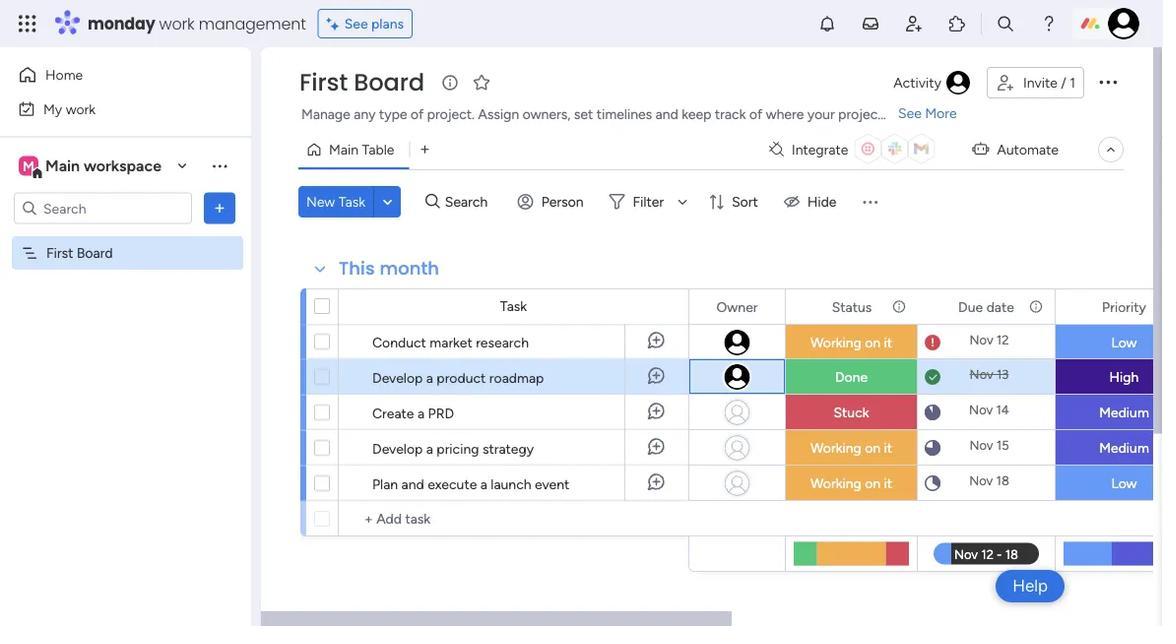 Task type: describe. For each thing, give the bounding box(es) containing it.
plan
[[372, 476, 398, 493]]

work for monday
[[159, 12, 195, 34]]

1 horizontal spatial board
[[354, 66, 425, 99]]

invite
[[1023, 74, 1058, 91]]

nov 12
[[970, 332, 1009, 348]]

project
[[838, 106, 883, 123]]

first board list box
[[0, 232, 251, 536]]

conduct market research
[[372, 334, 529, 351]]

month
[[380, 256, 439, 281]]

2 medium from the top
[[1099, 440, 1149, 457]]

nov for nov 14
[[969, 402, 993, 418]]

task inside 'button'
[[339, 194, 365, 210]]

This month field
[[334, 256, 444, 282]]

pricing
[[437, 440, 479, 457]]

3 on from the top
[[865, 475, 881, 492]]

nov 15
[[970, 438, 1009, 454]]

research
[[476, 334, 529, 351]]

2 working on it from the top
[[811, 440, 892, 457]]

create a prd
[[372, 405, 454, 422]]

activity button
[[886, 67, 979, 99]]

collapse board header image
[[1103, 142, 1119, 158]]

first board inside list box
[[46, 245, 113, 262]]

2 working from the top
[[811, 440, 862, 457]]

14
[[996, 402, 1010, 418]]

nov 13
[[970, 367, 1009, 383]]

launch
[[491, 476, 531, 493]]

see more link
[[896, 103, 959, 123]]

notifications image
[[818, 14, 837, 33]]

a left launch
[[480, 476, 487, 493]]

filter button
[[601, 186, 695, 218]]

sort button
[[700, 186, 770, 218]]

1 on from the top
[[865, 334, 881, 351]]

develop for develop a pricing strategy
[[372, 440, 423, 457]]

done
[[835, 369, 868, 386]]

2 it from the top
[[884, 440, 892, 457]]

keep
[[682, 106, 712, 123]]

new
[[306, 194, 335, 210]]

manage
[[301, 106, 350, 123]]

1 of from the left
[[411, 106, 424, 123]]

see plans
[[344, 15, 404, 32]]

this month
[[339, 256, 439, 281]]

0 horizontal spatial and
[[401, 476, 424, 493]]

help
[[1013, 576, 1048, 596]]

project.
[[427, 106, 475, 123]]

person
[[541, 194, 584, 210]]

dapulse integrations image
[[769, 142, 784, 157]]

show board description image
[[438, 73, 462, 93]]

inbox image
[[861, 14, 881, 33]]

assign
[[478, 106, 519, 123]]

2 on from the top
[[865, 440, 881, 457]]

priority
[[1102, 298, 1146, 315]]

create
[[372, 405, 414, 422]]

develop for develop a product roadmap
[[372, 369, 423, 386]]

add view image
[[421, 143, 429, 157]]

integrate
[[792, 141, 848, 158]]

angle down image
[[383, 195, 392, 209]]

due
[[959, 298, 983, 315]]

/
[[1061, 74, 1067, 91]]

+ Add task text field
[[349, 507, 680, 531]]

monday work management
[[88, 12, 306, 34]]

date
[[987, 298, 1014, 315]]

conduct
[[372, 334, 426, 351]]

1 low from the top
[[1111, 334, 1137, 351]]

main table
[[329, 141, 394, 158]]

market
[[430, 334, 473, 351]]

column information image for status
[[891, 299, 907, 315]]

see for see plans
[[344, 15, 368, 32]]

home button
[[12, 59, 212, 91]]

workspace selection element
[[19, 154, 165, 180]]

1 working on it from the top
[[811, 334, 892, 351]]

nov for nov 13
[[970, 367, 994, 383]]

3 working from the top
[[811, 475, 862, 492]]

2 low from the top
[[1111, 475, 1137, 492]]

v2 search image
[[426, 191, 440, 213]]

Due date field
[[954, 296, 1019, 318]]

timelines
[[597, 106, 652, 123]]

product
[[437, 369, 486, 386]]

invite / 1 button
[[987, 67, 1085, 99]]

execute
[[428, 476, 477, 493]]

select product image
[[18, 14, 37, 33]]

manage any type of project. assign owners, set timelines and keep track of where your project stands.
[[301, 106, 930, 123]]

1 horizontal spatial task
[[500, 298, 527, 315]]

Status field
[[827, 296, 877, 318]]

any
[[354, 106, 376, 123]]

my work button
[[12, 93, 212, 125]]

this
[[339, 256, 375, 281]]

nov for nov 12
[[970, 332, 994, 348]]

18
[[996, 473, 1010, 489]]

1 it from the top
[[884, 334, 892, 351]]

where
[[766, 106, 804, 123]]

track
[[715, 106, 746, 123]]

nov 18
[[969, 473, 1010, 489]]



Task type: locate. For each thing, give the bounding box(es) containing it.
a left the prd
[[418, 405, 425, 422]]

1 vertical spatial see
[[898, 105, 922, 122]]

see for see more
[[898, 105, 922, 122]]

develop a pricing strategy
[[372, 440, 534, 457]]

help button
[[996, 570, 1065, 603]]

my
[[43, 100, 62, 117]]

1 horizontal spatial first board
[[299, 66, 425, 99]]

nov for nov 15
[[970, 438, 993, 454]]

invite members image
[[904, 14, 924, 33]]

activity
[[894, 74, 942, 91]]

v2 overdue deadline image
[[925, 333, 941, 352]]

options image
[[1096, 70, 1120, 93]]

0 vertical spatial working
[[811, 334, 862, 351]]

0 vertical spatial first
[[299, 66, 348, 99]]

task right the new on the left top of the page
[[339, 194, 365, 210]]

nov 14
[[969, 402, 1010, 418]]

nov left 13 on the right of the page
[[970, 367, 994, 383]]

see more
[[898, 105, 957, 122]]

plans
[[371, 15, 404, 32]]

0 horizontal spatial column information image
[[891, 299, 907, 315]]

main
[[329, 141, 359, 158], [45, 157, 80, 175]]

0 vertical spatial working on it
[[811, 334, 892, 351]]

owner
[[717, 298, 758, 315]]

type
[[379, 106, 407, 123]]

work right 'my'
[[66, 100, 96, 117]]

Priority field
[[1097, 296, 1151, 318]]

due date
[[959, 298, 1014, 315]]

1 horizontal spatial column information image
[[1028, 299, 1044, 315]]

more
[[925, 105, 957, 122]]

12
[[997, 332, 1009, 348]]

apps image
[[948, 14, 967, 33]]

table
[[362, 141, 394, 158]]

first inside list box
[[46, 245, 73, 262]]

2 vertical spatial working
[[811, 475, 862, 492]]

and left keep
[[656, 106, 678, 123]]

1 vertical spatial first board
[[46, 245, 113, 262]]

new task button
[[298, 186, 373, 218]]

event
[[535, 476, 570, 493]]

1 column information image from the left
[[891, 299, 907, 315]]

arrow down image
[[671, 190, 695, 214]]

add to favorites image
[[472, 72, 492, 92]]

0 vertical spatial task
[[339, 194, 365, 210]]

column information image right date
[[1028, 299, 1044, 315]]

1 vertical spatial on
[[865, 440, 881, 457]]

0 vertical spatial see
[[344, 15, 368, 32]]

1 nov from the top
[[970, 332, 994, 348]]

task up research
[[500, 298, 527, 315]]

0 vertical spatial work
[[159, 12, 195, 34]]

0 vertical spatial board
[[354, 66, 425, 99]]

3 working on it from the top
[[811, 475, 892, 492]]

work
[[159, 12, 195, 34], [66, 100, 96, 117]]

Search field
[[440, 188, 499, 216]]

1 medium from the top
[[1099, 404, 1149, 421]]

0 horizontal spatial board
[[77, 245, 113, 262]]

0 vertical spatial and
[[656, 106, 678, 123]]

board up type
[[354, 66, 425, 99]]

Owner field
[[712, 296, 763, 318]]

1 horizontal spatial see
[[898, 105, 922, 122]]

board down search in workspace field
[[77, 245, 113, 262]]

1 working from the top
[[811, 334, 862, 351]]

see plans button
[[318, 9, 413, 38]]

filter
[[633, 194, 664, 210]]

strategy
[[483, 440, 534, 457]]

0 horizontal spatial work
[[66, 100, 96, 117]]

new task
[[306, 194, 365, 210]]

nov left 15
[[970, 438, 993, 454]]

1 horizontal spatial first
[[299, 66, 348, 99]]

see inside 'button'
[[344, 15, 368, 32]]

0 horizontal spatial main
[[45, 157, 80, 175]]

5 nov from the top
[[969, 473, 993, 489]]

0 vertical spatial first board
[[299, 66, 425, 99]]

a for pricing
[[426, 440, 433, 457]]

None field
[[334, 607, 448, 626]]

first board down search in workspace field
[[46, 245, 113, 262]]

nov for nov 18
[[969, 473, 993, 489]]

task
[[339, 194, 365, 210], [500, 298, 527, 315]]

column information image for due date
[[1028, 299, 1044, 315]]

2 vertical spatial on
[[865, 475, 881, 492]]

my work
[[43, 100, 96, 117]]

column information image
[[891, 299, 907, 315], [1028, 299, 1044, 315]]

management
[[199, 12, 306, 34]]

board
[[354, 66, 425, 99], [77, 245, 113, 262]]

options image
[[210, 198, 230, 218]]

0 vertical spatial it
[[884, 334, 892, 351]]

2 nov from the top
[[970, 367, 994, 383]]

main inside button
[[329, 141, 359, 158]]

1 horizontal spatial main
[[329, 141, 359, 158]]

see left more
[[898, 105, 922, 122]]

main table button
[[298, 134, 409, 165]]

automate
[[997, 141, 1059, 158]]

search everything image
[[996, 14, 1016, 33]]

nov left 14
[[969, 402, 993, 418]]

0 vertical spatial on
[[865, 334, 881, 351]]

1 vertical spatial medium
[[1099, 440, 1149, 457]]

sort
[[732, 194, 758, 210]]

work inside button
[[66, 100, 96, 117]]

autopilot image
[[973, 136, 989, 161]]

working on it
[[811, 334, 892, 351], [811, 440, 892, 457], [811, 475, 892, 492]]

2 column information image from the left
[[1028, 299, 1044, 315]]

person button
[[510, 186, 595, 218]]

2 vertical spatial it
[[884, 475, 892, 492]]

a for product
[[426, 369, 433, 386]]

develop down create
[[372, 440, 423, 457]]

1 vertical spatial work
[[66, 100, 96, 117]]

0 vertical spatial medium
[[1099, 404, 1149, 421]]

1 vertical spatial working on it
[[811, 440, 892, 457]]

1 vertical spatial and
[[401, 476, 424, 493]]

15
[[997, 438, 1009, 454]]

working
[[811, 334, 862, 351], [811, 440, 862, 457], [811, 475, 862, 492]]

of right track
[[749, 106, 763, 123]]

plan and execute a launch event
[[372, 476, 570, 493]]

owners,
[[523, 106, 571, 123]]

0 horizontal spatial first board
[[46, 245, 113, 262]]

see left plans
[[344, 15, 368, 32]]

1 vertical spatial working
[[811, 440, 862, 457]]

workspace options image
[[210, 156, 230, 176]]

1 horizontal spatial of
[[749, 106, 763, 123]]

first up manage
[[299, 66, 348, 99]]

on
[[865, 334, 881, 351], [865, 440, 881, 457], [865, 475, 881, 492]]

develop down conduct
[[372, 369, 423, 386]]

1 horizontal spatial work
[[159, 12, 195, 34]]

0 vertical spatial low
[[1111, 334, 1137, 351]]

ruby anderson image
[[1108, 8, 1140, 39]]

hide button
[[776, 186, 849, 218]]

0 horizontal spatial see
[[344, 15, 368, 32]]

a for prd
[[418, 405, 425, 422]]

v2 done deadline image
[[925, 368, 941, 387]]

1 vertical spatial develop
[[372, 440, 423, 457]]

nov left 12
[[970, 332, 994, 348]]

prd
[[428, 405, 454, 422]]

13
[[997, 367, 1009, 383]]

Search in workspace field
[[41, 197, 164, 220]]

invite / 1
[[1023, 74, 1076, 91]]

first board
[[299, 66, 425, 99], [46, 245, 113, 262]]

help image
[[1039, 14, 1059, 33]]

workspace image
[[19, 155, 38, 177]]

your
[[808, 106, 835, 123]]

stuck
[[834, 404, 869, 421]]

roadmap
[[489, 369, 544, 386]]

menu image
[[860, 192, 880, 212]]

0 horizontal spatial task
[[339, 194, 365, 210]]

of
[[411, 106, 424, 123], [749, 106, 763, 123]]

main for main table
[[329, 141, 359, 158]]

main for main workspace
[[45, 157, 80, 175]]

see
[[344, 15, 368, 32], [898, 105, 922, 122]]

main inside workspace selection element
[[45, 157, 80, 175]]

1 vertical spatial task
[[500, 298, 527, 315]]

1
[[1070, 74, 1076, 91]]

1 vertical spatial first
[[46, 245, 73, 262]]

status
[[832, 298, 872, 315]]

set
[[574, 106, 593, 123]]

work right monday
[[159, 12, 195, 34]]

3 nov from the top
[[969, 402, 993, 418]]

work for my
[[66, 100, 96, 117]]

develop a product roadmap
[[372, 369, 544, 386]]

first
[[299, 66, 348, 99], [46, 245, 73, 262]]

1 vertical spatial it
[[884, 440, 892, 457]]

first down search in workspace field
[[46, 245, 73, 262]]

1 vertical spatial low
[[1111, 475, 1137, 492]]

a left product
[[426, 369, 433, 386]]

m
[[23, 158, 34, 174]]

and right plan
[[401, 476, 424, 493]]

option
[[0, 235, 251, 239]]

main right workspace icon
[[45, 157, 80, 175]]

0 horizontal spatial first
[[46, 245, 73, 262]]

workspace
[[84, 157, 162, 175]]

3 it from the top
[[884, 475, 892, 492]]

0 horizontal spatial of
[[411, 106, 424, 123]]

nov left 18
[[969, 473, 993, 489]]

of right type
[[411, 106, 424, 123]]

column information image right status on the right of page
[[891, 299, 907, 315]]

main workspace
[[45, 157, 162, 175]]

hide
[[808, 194, 837, 210]]

2 of from the left
[[749, 106, 763, 123]]

2 develop from the top
[[372, 440, 423, 457]]

1 vertical spatial board
[[77, 245, 113, 262]]

board inside first board list box
[[77, 245, 113, 262]]

2 vertical spatial working on it
[[811, 475, 892, 492]]

monday
[[88, 12, 155, 34]]

stands.
[[887, 106, 930, 123]]

and
[[656, 106, 678, 123], [401, 476, 424, 493]]

1 horizontal spatial and
[[656, 106, 678, 123]]

high
[[1110, 369, 1139, 386]]

main left table
[[329, 141, 359, 158]]

First Board field
[[295, 66, 429, 99]]

first board up any at left
[[299, 66, 425, 99]]

1 develop from the top
[[372, 369, 423, 386]]

0 vertical spatial develop
[[372, 369, 423, 386]]

home
[[45, 66, 83, 83]]

a left pricing
[[426, 440, 433, 457]]

4 nov from the top
[[970, 438, 993, 454]]



Task type: vqa. For each thing, say whether or not it's contained in the screenshot.
1 Icon
no



